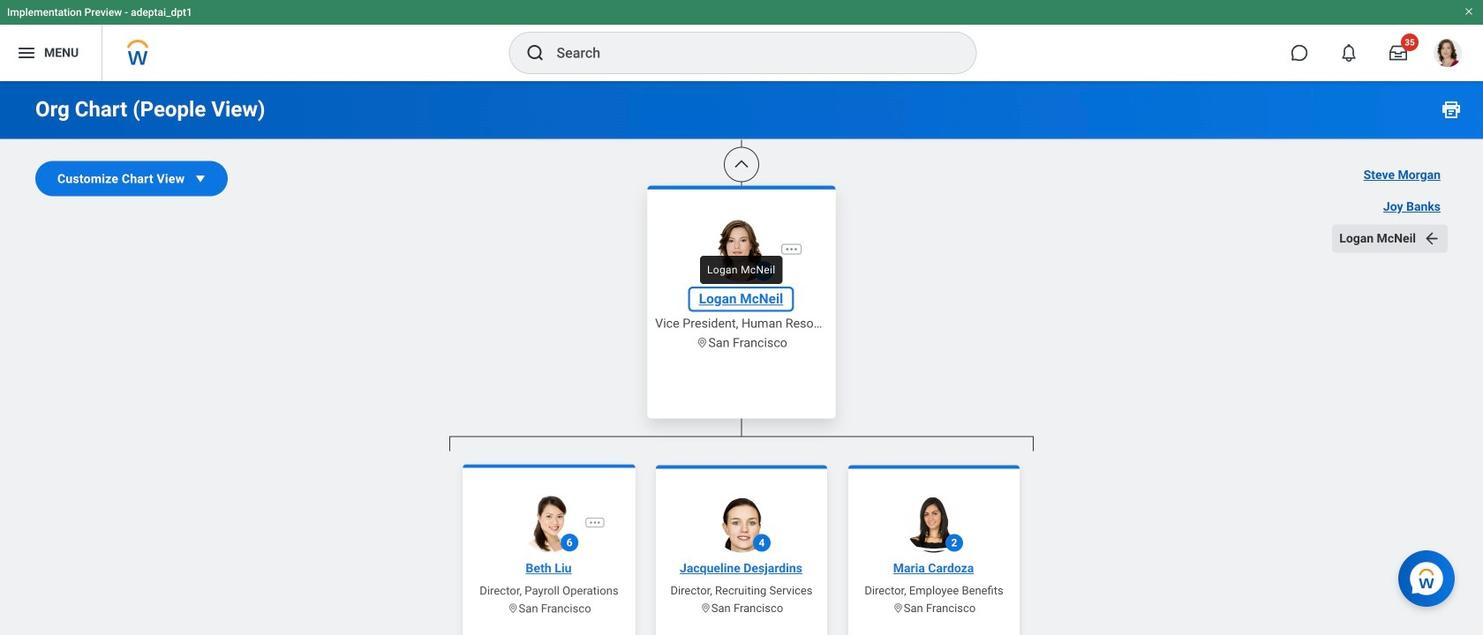 Task type: vqa. For each thing, say whether or not it's contained in the screenshot.
rightmost location image
yes



Task type: describe. For each thing, give the bounding box(es) containing it.
caret down image
[[192, 170, 209, 188]]

2 location image from the left
[[893, 603, 904, 615]]

profile logan mcneil image
[[1434, 39, 1462, 71]]

1 vertical spatial related actions image
[[590, 514, 604, 528]]

location image for "related actions" icon to the bottom
[[505, 605, 517, 617]]

Search Workday  search field
[[557, 34, 940, 72]]

close environment banner image
[[1464, 6, 1475, 17]]

inbox large image
[[1390, 44, 1408, 62]]

chevron up image
[[733, 156, 751, 174]]

1 horizontal spatial related actions image
[[785, 242, 799, 257]]



Task type: locate. For each thing, give the bounding box(es) containing it.
0 horizontal spatial location image
[[700, 603, 712, 615]]

1 horizontal spatial location image
[[893, 603, 904, 615]]

0 vertical spatial related actions image
[[785, 242, 799, 257]]

location image inside logan mcneil, logan mcneil, 3 direct reports element
[[505, 605, 517, 617]]

related actions image
[[785, 242, 799, 257], [590, 514, 604, 528]]

1 vertical spatial location image
[[505, 605, 517, 617]]

main content
[[0, 0, 1484, 636]]

1 location image from the left
[[700, 603, 712, 615]]

location image
[[696, 337, 709, 350], [505, 605, 517, 617]]

location image for rightmost "related actions" icon
[[696, 337, 709, 350]]

0 horizontal spatial location image
[[505, 605, 517, 617]]

logan mcneil, logan mcneil, 3 direct reports element
[[449, 452, 1034, 636]]

arrow left image
[[1424, 230, 1441, 248]]

location image
[[700, 603, 712, 615], [893, 603, 904, 615]]

1 horizontal spatial location image
[[696, 337, 709, 350]]

search image
[[525, 42, 546, 64]]

tooltip
[[695, 251, 788, 290]]

0 horizontal spatial related actions image
[[590, 514, 604, 528]]

justify image
[[16, 42, 37, 64]]

0 vertical spatial location image
[[696, 337, 709, 350]]

print org chart image
[[1441, 99, 1462, 120]]

banner
[[0, 0, 1484, 81]]

notifications large image
[[1341, 44, 1358, 62]]



